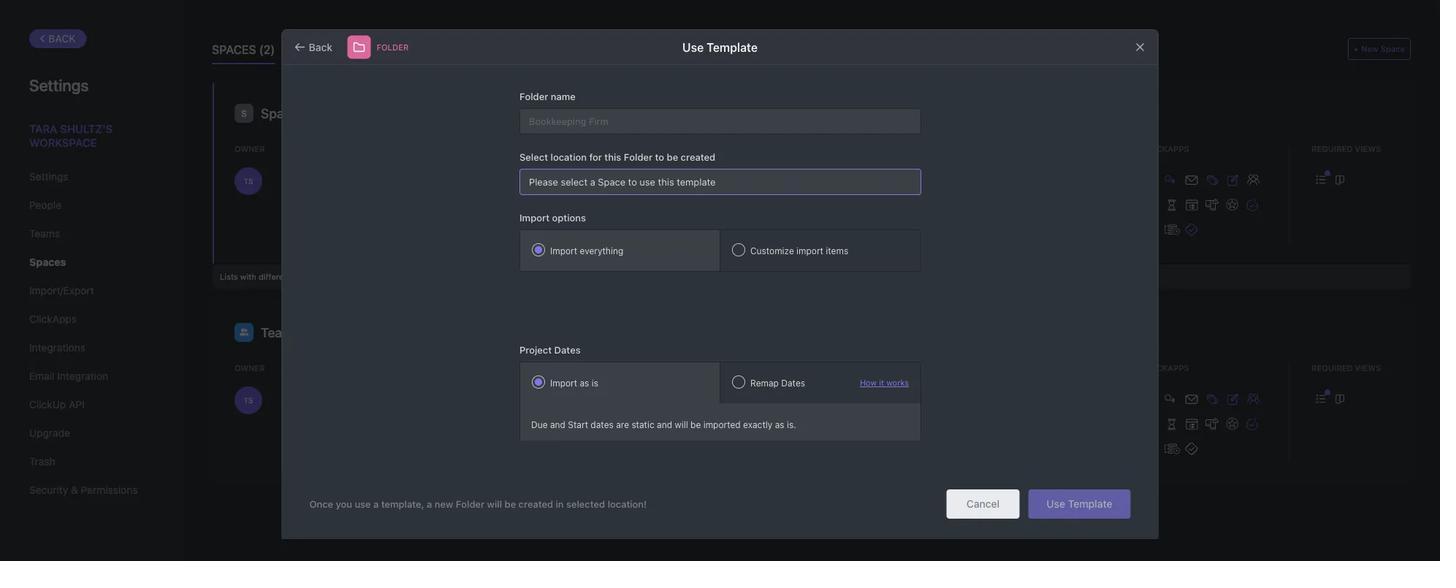 Task type: describe. For each thing, give the bounding box(es) containing it.
do for in
[[740, 396, 750, 404]]

clickup
[[29, 399, 66, 411]]

owner for space
[[235, 144, 265, 153]]

please select a space to use this template button
[[519, 169, 921, 195]]

1 vertical spatial template
[[1068, 498, 1113, 510]]

different
[[259, 272, 291, 281]]

import as is
[[550, 378, 598, 388]]

lists with different statuses:
[[220, 272, 329, 281]]

select
[[519, 151, 548, 162]]

1 horizontal spatial use
[[1047, 498, 1066, 510]]

for
[[589, 151, 602, 162]]

space down (2)
[[261, 105, 299, 121]]

tara
[[29, 122, 57, 135]]

everything
[[580, 246, 623, 256]]

required views for space
[[1312, 144, 1382, 153]]

import/export
[[29, 285, 94, 297]]

works
[[886, 378, 909, 388]]

back link
[[29, 29, 87, 48]]

selected
[[566, 499, 605, 510]]

options
[[552, 212, 586, 223]]

user group image
[[240, 329, 249, 336]]

(0)
[[406, 43, 422, 57]]

static
[[631, 420, 654, 430]]

trash link
[[29, 449, 153, 474]]

once you use a template, a new folder will be created in selected location!
[[310, 499, 647, 510]]

back
[[309, 41, 333, 53]]

how
[[860, 378, 877, 388]]

clickup api
[[29, 399, 85, 411]]

trash
[[29, 456, 55, 468]]

import everything
[[550, 246, 623, 256]]

people link
[[29, 193, 153, 218]]

0 horizontal spatial a
[[374, 499, 379, 510]]

0 vertical spatial use
[[683, 40, 704, 54]]

permissions
[[81, 484, 138, 496]]

location!
[[608, 499, 647, 510]]

import for import options
[[519, 212, 549, 223]]

select location for this folder to be created
[[519, 151, 715, 162]]

+
[[1354, 44, 1359, 54]]

it
[[879, 378, 884, 388]]

import options
[[519, 212, 586, 223]]

teams link
[[29, 221, 153, 246]]

import for import everything
[[550, 246, 577, 256]]

project dates
[[519, 344, 580, 355]]

imported
[[703, 420, 741, 430]]

workspace
[[29, 136, 97, 149]]

do for complete
[[740, 177, 750, 184]]

statuses:
[[294, 272, 329, 281]]

views for team space
[[1355, 363, 1382, 373]]

1 vertical spatial be
[[690, 420, 701, 430]]

&
[[71, 484, 78, 496]]

folder name
[[519, 91, 575, 102]]

clickapps inside settings element
[[29, 313, 77, 325]]

remap
[[750, 378, 779, 388]]

import for import as is
[[550, 378, 577, 388]]

security
[[29, 484, 68, 496]]

email
[[29, 370, 54, 382]]

1 horizontal spatial complete
[[808, 396, 845, 404]]

back button
[[288, 35, 341, 59]]

import
[[796, 246, 823, 256]]

(2)
[[259, 43, 275, 57]]

tara shultz's workspace
[[29, 122, 113, 149]]

archived spaces (0)
[[297, 43, 422, 57]]

required for team space
[[1312, 363, 1353, 373]]

0 vertical spatial template
[[707, 40, 758, 54]]

new
[[435, 499, 453, 510]]

back
[[48, 33, 76, 45]]

0 vertical spatial in
[[756, 396, 763, 404]]

0 horizontal spatial as
[[580, 378, 589, 388]]

integrations link
[[29, 335, 153, 360]]

1 vertical spatial use
[[355, 499, 371, 510]]

template
[[677, 177, 715, 187]]

lists
[[220, 272, 238, 281]]

2 and from the left
[[657, 420, 672, 430]]

0 vertical spatial will
[[675, 420, 688, 430]]

team
[[261, 325, 294, 340]]

how it works
[[860, 378, 909, 388]]

is.
[[787, 420, 796, 430]]

folder right new
[[456, 499, 485, 510]]

email integration
[[29, 370, 108, 382]]

settings link
[[29, 164, 153, 189]]

0 horizontal spatial created
[[519, 499, 553, 510]]

start
[[568, 420, 588, 430]]

dates
[[590, 420, 613, 430]]

security & permissions link
[[29, 478, 153, 503]]

settings element
[[0, 0, 183, 561]]

please
[[529, 177, 558, 187]]

integrations
[[29, 342, 86, 354]]

folder right archived
[[377, 42, 409, 52]]

views for space
[[1355, 144, 1382, 153]]

items
[[826, 246, 848, 256]]

progress
[[765, 396, 802, 404]]

shultz's
[[60, 122, 113, 135]]

import/export link
[[29, 278, 153, 303]]

0 horizontal spatial will
[[487, 499, 502, 510]]

upgrade
[[29, 427, 70, 439]]

please select a space to use this template
[[529, 177, 715, 187]]

2 settings from the top
[[29, 171, 68, 183]]

0 horizontal spatial use template
[[683, 40, 758, 54]]

clickup api link
[[29, 392, 153, 417]]

space right new
[[1381, 44, 1405, 54]]

space right team
[[297, 325, 334, 340]]



Task type: vqa. For each thing, say whether or not it's contained in the screenshot.
"Team Space, ," element
no



Task type: locate. For each thing, give the bounding box(es) containing it.
once
[[310, 499, 333, 510]]

1 vertical spatial complete
[[808, 396, 845, 404]]

views
[[1355, 144, 1382, 153], [1355, 363, 1382, 373]]

0 horizontal spatial template
[[707, 40, 758, 54]]

2 required from the top
[[1312, 363, 1353, 373]]

a inside dropdown button
[[590, 177, 595, 187]]

dates for remap dates
[[781, 378, 805, 388]]

location
[[550, 151, 587, 162]]

clickapps link
[[29, 307, 153, 332]]

import left options
[[519, 212, 549, 223]]

1 vertical spatial will
[[487, 499, 502, 510]]

required views
[[1312, 144, 1382, 153], [1312, 363, 1382, 373]]

required
[[1312, 144, 1353, 153], [1312, 363, 1353, 373]]

1 views from the top
[[1355, 144, 1382, 153]]

1 horizontal spatial use template
[[1047, 498, 1113, 510]]

0 vertical spatial as
[[580, 378, 589, 388]]

spaces inside settings element
[[29, 256, 66, 268]]

import down options
[[550, 246, 577, 256]]

1 vertical spatial this
[[658, 177, 674, 187]]

will right static
[[675, 420, 688, 430]]

are
[[616, 420, 629, 430]]

customize
[[750, 246, 794, 256]]

0 vertical spatial be
[[667, 151, 678, 162]]

1 horizontal spatial created
[[681, 151, 715, 162]]

how it works link
[[860, 378, 909, 388]]

to down select location for this folder to be created
[[628, 177, 637, 187]]

use template
[[683, 40, 758, 54], [1047, 498, 1113, 510]]

1 vertical spatial import
[[550, 246, 577, 256]]

dates up to do in progress complete
[[781, 378, 805, 388]]

required for space
[[1312, 144, 1353, 153]]

1 vertical spatial created
[[519, 499, 553, 510]]

do right template
[[740, 177, 750, 184]]

to up imported
[[729, 396, 738, 404]]

1 vertical spatial views
[[1355, 363, 1382, 373]]

to do in progress complete
[[729, 396, 845, 404]]

this right for on the top of page
[[604, 151, 621, 162]]

created
[[681, 151, 715, 162], [519, 499, 553, 510]]

import
[[519, 212, 549, 223], [550, 246, 577, 256], [550, 378, 577, 388]]

1 vertical spatial owner
[[235, 363, 265, 373]]

2 views from the top
[[1355, 363, 1382, 373]]

in left selected
[[556, 499, 564, 510]]

to up please select a space to use this template
[[655, 151, 664, 162]]

0 horizontal spatial this
[[604, 151, 621, 162]]

name
[[551, 91, 575, 102]]

upgrade link
[[29, 421, 153, 446]]

be
[[667, 151, 678, 162], [690, 420, 701, 430], [505, 499, 516, 510]]

1 vertical spatial dates
[[781, 378, 805, 388]]

use down select location for this folder to be created
[[639, 177, 655, 187]]

0 vertical spatial do
[[740, 177, 750, 184]]

to do complete
[[729, 177, 793, 184]]

1 vertical spatial clickapps
[[29, 313, 77, 325]]

1 horizontal spatial dates
[[781, 378, 805, 388]]

dates
[[554, 344, 580, 355], [781, 378, 805, 388]]

1 horizontal spatial this
[[658, 177, 674, 187]]

1 vertical spatial as
[[775, 420, 784, 430]]

a right select at left
[[590, 177, 595, 187]]

spaces (2)
[[212, 43, 275, 57]]

0 vertical spatial use
[[639, 177, 655, 187]]

will right new
[[487, 499, 502, 510]]

0 vertical spatial complete
[[756, 177, 793, 184]]

1 horizontal spatial use
[[639, 177, 655, 187]]

complete right progress
[[808, 396, 845, 404]]

you
[[336, 499, 352, 510]]

exactly
[[743, 420, 772, 430]]

2 owner from the top
[[235, 363, 265, 373]]

security & permissions
[[29, 484, 138, 496]]

due and start dates are static and will be imported exactly as is.
[[531, 420, 796, 430]]

0 vertical spatial clickapps
[[1144, 144, 1190, 153]]

0 horizontal spatial and
[[550, 420, 565, 430]]

1 horizontal spatial template
[[1068, 498, 1113, 510]]

spaces for spaces (2)
[[212, 43, 256, 57]]

as left is.
[[775, 420, 784, 430]]

2 vertical spatial clickapps
[[1144, 363, 1190, 373]]

as
[[580, 378, 589, 388], [775, 420, 784, 430]]

spaces left (2)
[[212, 43, 256, 57]]

complete
[[756, 177, 793, 184], [808, 396, 845, 404]]

in down "remap"
[[756, 396, 763, 404]]

created up template
[[681, 151, 715, 162]]

1 horizontal spatial and
[[657, 420, 672, 430]]

1 and from the left
[[550, 420, 565, 430]]

use inside dropdown button
[[639, 177, 655, 187]]

due
[[531, 420, 547, 430]]

customize import items
[[750, 246, 848, 256]]

spaces
[[212, 43, 256, 57], [358, 43, 403, 57], [29, 256, 66, 268]]

0 horizontal spatial complete
[[756, 177, 793, 184]]

dates for project dates
[[554, 344, 580, 355]]

spaces for spaces
[[29, 256, 66, 268]]

template,
[[381, 499, 424, 510]]

archived
[[297, 43, 355, 57]]

1 vertical spatial use template
[[1047, 498, 1113, 510]]

0 horizontal spatial spaces
[[29, 256, 66, 268]]

0 vertical spatial dates
[[554, 344, 580, 355]]

clickapps for team space
[[1144, 363, 1190, 373]]

do
[[740, 177, 750, 184], [740, 396, 750, 404]]

to right template
[[729, 177, 738, 184]]

0 vertical spatial this
[[604, 151, 621, 162]]

this
[[604, 151, 621, 162], [658, 177, 674, 187]]

settings
[[29, 75, 89, 94], [29, 171, 68, 183]]

clickapps for space
[[1144, 144, 1190, 153]]

settings up people
[[29, 171, 68, 183]]

people
[[29, 199, 61, 211]]

0 vertical spatial import
[[519, 212, 549, 223]]

folder left name
[[519, 91, 548, 102]]

use
[[683, 40, 704, 54], [1047, 498, 1066, 510]]

2 vertical spatial import
[[550, 378, 577, 388]]

0 horizontal spatial dates
[[554, 344, 580, 355]]

with
[[240, 272, 256, 281]]

api
[[69, 399, 85, 411]]

complete up customize
[[756, 177, 793, 184]]

1 required views from the top
[[1312, 144, 1382, 153]]

this inside dropdown button
[[658, 177, 674, 187]]

to inside dropdown button
[[628, 177, 637, 187]]

do up exactly
[[740, 396, 750, 404]]

project
[[519, 344, 552, 355]]

1 horizontal spatial will
[[675, 420, 688, 430]]

1 horizontal spatial be
[[667, 151, 678, 162]]

1 owner from the top
[[235, 144, 265, 153]]

2 vertical spatial be
[[505, 499, 516, 510]]

0 vertical spatial created
[[681, 151, 715, 162]]

will
[[675, 420, 688, 430], [487, 499, 502, 510]]

1 horizontal spatial spaces
[[212, 43, 256, 57]]

is
[[591, 378, 598, 388]]

1 settings from the top
[[29, 75, 89, 94]]

spaces link
[[29, 250, 153, 275]]

select
[[561, 177, 587, 187]]

spaces left (0)
[[358, 43, 403, 57]]

team space
[[261, 325, 334, 340]]

1 vertical spatial in
[[556, 499, 564, 510]]

template
[[707, 40, 758, 54], [1068, 498, 1113, 510]]

0 horizontal spatial in
[[556, 499, 564, 510]]

email integration link
[[29, 364, 153, 389]]

teams
[[29, 228, 60, 240]]

0 vertical spatial required
[[1312, 144, 1353, 153]]

space down select location for this folder to be created
[[598, 177, 625, 187]]

folder up please select a space to use this template
[[624, 151, 652, 162]]

0 horizontal spatial use
[[683, 40, 704, 54]]

1 vertical spatial required
[[1312, 363, 1353, 373]]

dates right project
[[554, 344, 580, 355]]

2 horizontal spatial a
[[590, 177, 595, 187]]

in
[[756, 396, 763, 404], [556, 499, 564, 510]]

owner for team space
[[235, 363, 265, 373]]

created left selected
[[519, 499, 553, 510]]

0 vertical spatial views
[[1355, 144, 1382, 153]]

space inside dropdown button
[[598, 177, 625, 187]]

2 horizontal spatial be
[[690, 420, 701, 430]]

1 horizontal spatial a
[[427, 499, 432, 510]]

be left imported
[[690, 420, 701, 430]]

1 vertical spatial settings
[[29, 171, 68, 183]]

2 do from the top
[[740, 396, 750, 404]]

1 vertical spatial required views
[[1312, 363, 1382, 373]]

cancel
[[967, 498, 1000, 510]]

a left template,
[[374, 499, 379, 510]]

1 horizontal spatial in
[[756, 396, 763, 404]]

new
[[1362, 44, 1379, 54]]

a left new
[[427, 499, 432, 510]]

use right "you" at the bottom left of the page
[[355, 499, 371, 510]]

be up template
[[667, 151, 678, 162]]

0 vertical spatial owner
[[235, 144, 265, 153]]

1 required from the top
[[1312, 144, 1353, 153]]

as left is
[[580, 378, 589, 388]]

integration
[[57, 370, 108, 382]]

1 horizontal spatial as
[[775, 420, 784, 430]]

0 horizontal spatial be
[[505, 499, 516, 510]]

remap dates
[[750, 378, 805, 388]]

folder
[[377, 42, 409, 52], [519, 91, 548, 102], [624, 151, 652, 162], [456, 499, 485, 510]]

1 vertical spatial do
[[740, 396, 750, 404]]

0 vertical spatial use template
[[683, 40, 758, 54]]

2 required views from the top
[[1312, 363, 1382, 373]]

and right static
[[657, 420, 672, 430]]

spaces down teams
[[29, 256, 66, 268]]

1 do from the top
[[740, 177, 750, 184]]

+ new space
[[1354, 44, 1405, 54]]

0 vertical spatial settings
[[29, 75, 89, 94]]

settings down the back link
[[29, 75, 89, 94]]

a
[[590, 177, 595, 187], [374, 499, 379, 510], [427, 499, 432, 510]]

and right due at bottom
[[550, 420, 565, 430]]

0 horizontal spatial use
[[355, 499, 371, 510]]

0 vertical spatial required views
[[1312, 144, 1382, 153]]

1 vertical spatial use
[[1047, 498, 1066, 510]]

required views for team space
[[1312, 363, 1382, 373]]

be right new
[[505, 499, 516, 510]]

Bookkeeping Firm text field
[[519, 108, 921, 134]]

2 horizontal spatial spaces
[[358, 43, 403, 57]]

import left is
[[550, 378, 577, 388]]

this left template
[[658, 177, 674, 187]]

space
[[1381, 44, 1405, 54], [261, 105, 299, 121], [598, 177, 625, 187], [297, 325, 334, 340]]



